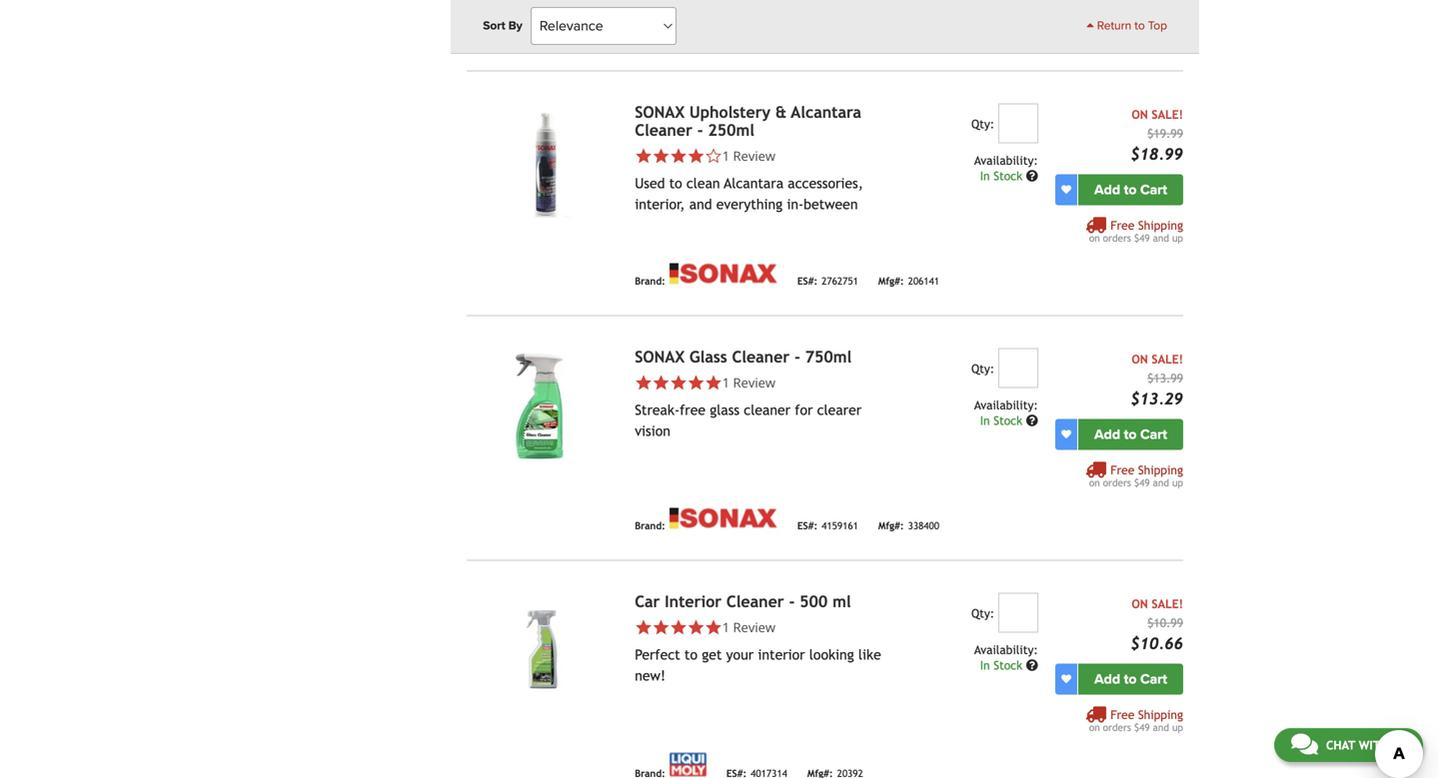 Task type: locate. For each thing, give the bounding box(es) containing it.
3 add from the top
[[1094, 671, 1120, 688]]

sale! up $13.99
[[1152, 352, 1183, 366]]

in for sonax upholstery & alcantara cleaner - 250ml
[[980, 169, 990, 183]]

up down $13.29 on the bottom right of page
[[1172, 477, 1183, 489]]

upholstery
[[689, 103, 771, 122]]

2 vertical spatial cleaner
[[727, 593, 784, 611]]

shipping for $18.99
[[1138, 219, 1183, 233]]

es#: for sonax upholstery & alcantara cleaner - 250ml
[[797, 275, 818, 287]]

brand: for sonax glass cleaner - 750ml
[[635, 520, 665, 532]]

1 vertical spatial orders
[[1103, 477, 1131, 489]]

- left 750ml
[[795, 348, 800, 366]]

qty:
[[971, 117, 995, 131], [971, 362, 995, 376], [971, 607, 995, 621]]

alcantara inside the "used to clean alcantara accessories, interior, and everything in-between"
[[724, 176, 784, 192]]

cleaner
[[635, 121, 692, 140], [732, 348, 790, 366], [727, 593, 784, 611]]

add to cart down $13.29 on the bottom right of page
[[1094, 426, 1167, 443]]

add to cart for $10.66
[[1094, 671, 1167, 688]]

add to cart
[[1094, 182, 1167, 199], [1094, 426, 1167, 443], [1094, 671, 1167, 688]]

on sale! $10.99 $10.66
[[1131, 597, 1183, 653]]

to left top
[[1135, 18, 1145, 33]]

3 free from the top
[[1111, 708, 1135, 722]]

brand: down interior, at the top
[[635, 275, 665, 287]]

0 vertical spatial add to cart button
[[1078, 175, 1183, 206]]

sonax - corporate logo image
[[669, 264, 777, 285], [669, 508, 777, 529]]

0 vertical spatial brand:
[[635, 275, 665, 287]]

0 vertical spatial free shipping on orders $49 and up
[[1089, 219, 1183, 244]]

2 vertical spatial availability:
[[974, 643, 1038, 657]]

sale! up $19.99
[[1152, 108, 1183, 122]]

3 stock from the top
[[994, 659, 1023, 673]]

1 vertical spatial sonax - corporate logo image
[[669, 508, 777, 529]]

griot's - corporate logo image
[[669, 15, 694, 40]]

add for $10.66
[[1094, 671, 1120, 688]]

question circle image
[[1026, 415, 1038, 427], [1026, 660, 1038, 672]]

add
[[1094, 182, 1120, 199], [1094, 426, 1120, 443], [1094, 671, 1120, 688]]

2 es#: from the top
[[797, 520, 818, 532]]

review down car interior cleaner - 500 ml link at the bottom of page
[[733, 619, 776, 637]]

2 in from the top
[[980, 414, 990, 428]]

2 orders from the top
[[1103, 477, 1131, 489]]

qty: for car interior cleaner - 500 ml
[[971, 607, 995, 621]]

1 review link down "250ml"
[[722, 147, 776, 165]]

- left "250ml"
[[697, 121, 703, 140]]

1 in from the top
[[980, 169, 990, 183]]

0 vertical spatial cart
[[1140, 182, 1167, 199]]

availability:
[[974, 154, 1038, 168], [974, 398, 1038, 412], [974, 643, 1038, 657]]

sale! inside the on sale! $13.99 $13.29
[[1152, 352, 1183, 366]]

mfg#: 338400
[[878, 520, 939, 532]]

2 cart from the top
[[1140, 426, 1167, 443]]

1 question circle image from the top
[[1026, 415, 1038, 427]]

question circle image for $10.66
[[1026, 660, 1038, 672]]

2 on from the top
[[1132, 352, 1148, 366]]

1 review link
[[635, 147, 893, 165], [722, 147, 776, 165], [635, 374, 893, 392], [722, 374, 776, 392], [635, 619, 893, 637], [722, 619, 776, 637]]

2 free shipping on orders $49 and up from the top
[[1089, 463, 1183, 489]]

mfg#:
[[878, 275, 904, 287], [878, 520, 904, 532]]

1 vertical spatial shipping
[[1138, 463, 1183, 477]]

1 free shipping on orders $49 and up from the top
[[1089, 219, 1183, 244]]

sonax left the upholstery
[[635, 103, 685, 122]]

1 1 review from the top
[[722, 147, 776, 165]]

1 review
[[722, 147, 776, 165], [722, 374, 776, 392], [722, 619, 776, 637]]

2 stock from the top
[[994, 414, 1023, 428]]

cleaner
[[744, 402, 791, 418]]

sonax - corporate logo image down everything
[[669, 264, 777, 285]]

up down '$10.66'
[[1172, 722, 1183, 734]]

1 sonax - corporate logo image from the top
[[669, 264, 777, 285]]

2 add from the top
[[1094, 426, 1120, 443]]

es#: left 4159161
[[797, 520, 818, 532]]

in stock for $18.99
[[980, 169, 1026, 183]]

3 on from the top
[[1132, 597, 1148, 611]]

1 mfg#: from the top
[[878, 275, 904, 287]]

2 vertical spatial free shipping on orders $49 and up
[[1089, 708, 1183, 734]]

orders
[[1103, 233, 1131, 244], [1103, 477, 1131, 489], [1103, 722, 1131, 734]]

cleaner up used
[[635, 121, 692, 140]]

on up $13.99
[[1132, 352, 1148, 366]]

1 sale! from the top
[[1152, 108, 1183, 122]]

brand:
[[635, 275, 665, 287], [635, 520, 665, 532]]

1 review down car interior cleaner - 500 ml link at the bottom of page
[[722, 619, 776, 637]]

0 vertical spatial in stock
[[980, 169, 1026, 183]]

1 add from the top
[[1094, 182, 1120, 199]]

$10.99
[[1147, 616, 1183, 630]]

2 vertical spatial sale!
[[1152, 597, 1183, 611]]

2 vertical spatial review
[[733, 619, 776, 637]]

sale! for $18.99
[[1152, 108, 1183, 122]]

2 vertical spatial add
[[1094, 671, 1120, 688]]

2 vertical spatial add to cart
[[1094, 671, 1167, 688]]

1 vertical spatial up
[[1172, 477, 1183, 489]]

1 vertical spatial 1
[[722, 374, 730, 392]]

1 vertical spatial 1 review
[[722, 374, 776, 392]]

None number field
[[998, 104, 1038, 144], [998, 348, 1038, 388], [998, 593, 1038, 633], [998, 104, 1038, 144], [998, 348, 1038, 388], [998, 593, 1038, 633]]

mfg#: left 206141
[[878, 275, 904, 287]]

2 sonax - corporate logo image from the top
[[669, 508, 777, 529]]

used to clean alcantara accessories, interior, and everything in-between
[[635, 176, 863, 213]]

2762751
[[822, 275, 858, 287]]

alcantara right '&'
[[791, 103, 861, 122]]

shipping
[[1138, 219, 1183, 233], [1138, 463, 1183, 477], [1138, 708, 1183, 722]]

mfg#: left 338400
[[878, 520, 904, 532]]

cleaner up your
[[727, 593, 784, 611]]

2 sonax from the top
[[635, 348, 685, 366]]

1 vertical spatial stock
[[994, 414, 1023, 428]]

0 vertical spatial qty:
[[971, 117, 995, 131]]

add to cart button down $13.29 on the bottom right of page
[[1078, 419, 1183, 450]]

- left 500 at the bottom of page
[[789, 593, 795, 611]]

to left get
[[685, 647, 698, 663]]

1 vertical spatial alcantara
[[724, 176, 784, 192]]

1 vertical spatial add to wish list image
[[1061, 675, 1071, 685]]

0 vertical spatial 1
[[722, 147, 730, 165]]

on inside "on sale! $10.99 $10.66"
[[1132, 597, 1148, 611]]

3 sale! from the top
[[1152, 597, 1183, 611]]

$13.29
[[1131, 390, 1183, 408]]

0 vertical spatial es#:
[[797, 275, 818, 287]]

on up $19.99
[[1132, 108, 1148, 122]]

3 add to cart button from the top
[[1078, 664, 1183, 695]]

and down $13.29 on the bottom right of page
[[1153, 477, 1169, 489]]

cleaner for interior
[[727, 593, 784, 611]]

glass
[[689, 348, 727, 366]]

to right used
[[669, 176, 682, 192]]

1 on from the top
[[1089, 233, 1100, 244]]

with
[[1359, 739, 1388, 753]]

stock
[[994, 169, 1023, 183], [994, 414, 1023, 428], [994, 659, 1023, 673]]

star image
[[635, 148, 652, 165], [652, 148, 670, 165], [670, 148, 687, 165], [635, 374, 652, 392], [670, 374, 687, 392], [705, 374, 722, 392], [670, 619, 687, 637], [687, 619, 705, 637], [705, 619, 722, 637]]

1 sonax from the top
[[635, 103, 685, 122]]

0 vertical spatial add to wish list image
[[1061, 185, 1071, 195]]

1
[[722, 147, 730, 165], [722, 374, 730, 392], [722, 619, 730, 637]]

and for sonax glass cleaner - 750ml
[[1153, 477, 1169, 489]]

2 add to wish list image from the top
[[1061, 675, 1071, 685]]

1 vertical spatial free shipping on orders $49 and up
[[1089, 463, 1183, 489]]

up for $18.99
[[1172, 233, 1183, 244]]

2 on from the top
[[1089, 477, 1100, 489]]

sale!
[[1152, 108, 1183, 122], [1152, 352, 1183, 366], [1152, 597, 1183, 611]]

338400
[[908, 520, 939, 532]]

alcantara up everything
[[724, 176, 784, 192]]

es#4017314 - 20392 - car interior cleaner - 500 ml - perfect to get your interior looking like new! - liqui-moly - audi bmw volkswagen mercedes benz mini porsche image
[[467, 593, 619, 707]]

1 review link down sonax upholstery & alcantara cleaner - 250ml link
[[635, 147, 893, 165]]

0 vertical spatial in
[[980, 169, 990, 183]]

$49 for $13.29
[[1134, 477, 1150, 489]]

1 vertical spatial availability:
[[974, 398, 1038, 412]]

es#: left 2762751
[[797, 275, 818, 287]]

chat with us link
[[1274, 729, 1423, 763]]

and
[[689, 197, 712, 213], [1153, 233, 1169, 244], [1153, 477, 1169, 489], [1153, 722, 1169, 734]]

1 vertical spatial add to cart
[[1094, 426, 1167, 443]]

3 up from the top
[[1172, 722, 1183, 734]]

and down 'clean'
[[689, 197, 712, 213]]

cleaner inside sonax upholstery & alcantara cleaner - 250ml
[[635, 121, 692, 140]]

in
[[980, 169, 990, 183], [980, 414, 990, 428], [980, 659, 990, 673]]

1 add to cart button from the top
[[1078, 175, 1183, 206]]

shipping down "$18.99"
[[1138, 219, 1183, 233]]

0 vertical spatial mfg#:
[[878, 275, 904, 287]]

in stock
[[980, 169, 1026, 183], [980, 414, 1026, 428], [980, 659, 1026, 673]]

free shipping on orders $49 and up down "$18.99"
[[1089, 219, 1183, 244]]

1 up glass
[[722, 374, 730, 392]]

sale! for $13.29
[[1152, 352, 1183, 366]]

0 vertical spatial free
[[1111, 219, 1135, 233]]

2 availability: from the top
[[974, 398, 1038, 412]]

free for $18.99
[[1111, 219, 1135, 233]]

add to cart button for $18.99
[[1078, 175, 1183, 206]]

streak-free glass cleaner for clearer vision
[[635, 402, 862, 439]]

review down "250ml"
[[733, 147, 776, 165]]

brand: up car
[[635, 520, 665, 532]]

3 in from the top
[[980, 659, 990, 673]]

free shipping on orders $49 and up down $13.29 on the bottom right of page
[[1089, 463, 1183, 489]]

$49 for $10.66
[[1134, 722, 1150, 734]]

3 $49 from the top
[[1134, 722, 1150, 734]]

es#: 4159161
[[797, 520, 858, 532]]

on inside on sale! $19.99 $18.99
[[1132, 108, 1148, 122]]

1 availability: from the top
[[974, 154, 1038, 168]]

0 vertical spatial add to cart
[[1094, 182, 1167, 199]]

3 free shipping on orders $49 and up from the top
[[1089, 708, 1183, 734]]

sonax
[[635, 103, 685, 122], [635, 348, 685, 366]]

add to cart button for $10.66
[[1078, 664, 1183, 695]]

chat with us
[[1326, 739, 1406, 753]]

0 vertical spatial on
[[1089, 233, 1100, 244]]

orders down "$18.99"
[[1103, 233, 1131, 244]]

1 review down 'sonax glass cleaner - 750ml'
[[722, 374, 776, 392]]

add to cart for $13.29
[[1094, 426, 1167, 443]]

1 shipping from the top
[[1138, 219, 1183, 233]]

cart
[[1140, 182, 1167, 199], [1140, 426, 1167, 443], [1140, 671, 1167, 688]]

perfect
[[635, 647, 680, 663]]

2 vertical spatial qty:
[[971, 607, 995, 621]]

1 vertical spatial cart
[[1140, 426, 1167, 443]]

interior
[[665, 593, 722, 611]]

3 orders from the top
[[1103, 722, 1131, 734]]

2 mfg#: from the top
[[878, 520, 904, 532]]

2 free from the top
[[1111, 463, 1135, 477]]

2 add to cart from the top
[[1094, 426, 1167, 443]]

3 review from the top
[[733, 619, 776, 637]]

on
[[1132, 108, 1148, 122], [1132, 352, 1148, 366], [1132, 597, 1148, 611]]

star image
[[687, 148, 705, 165], [652, 374, 670, 392], [687, 374, 705, 392], [635, 619, 652, 637], [652, 619, 670, 637]]

0 horizontal spatial alcantara
[[724, 176, 784, 192]]

1 orders from the top
[[1103, 233, 1131, 244]]

$49 down '$10.66'
[[1134, 722, 1150, 734]]

alcantara
[[791, 103, 861, 122], [724, 176, 784, 192]]

2 vertical spatial stock
[[994, 659, 1023, 673]]

0 vertical spatial sale!
[[1152, 108, 1183, 122]]

add to cart button down "$18.99"
[[1078, 175, 1183, 206]]

on inside the on sale! $13.99 $13.29
[[1132, 352, 1148, 366]]

sonax - corporate logo image up car interior cleaner - 500 ml
[[669, 508, 777, 529]]

750ml
[[805, 348, 852, 366]]

0 vertical spatial review
[[733, 147, 776, 165]]

2 vertical spatial orders
[[1103, 722, 1131, 734]]

206141
[[908, 275, 939, 287]]

0 vertical spatial sonax
[[635, 103, 685, 122]]

stock for $10.66
[[994, 659, 1023, 673]]

brand: for sonax upholstery & alcantara cleaner - 250ml
[[635, 275, 665, 287]]

and down '$10.66'
[[1153, 722, 1169, 734]]

liqui-moly - corporate logo image
[[669, 753, 706, 777]]

2 up from the top
[[1172, 477, 1183, 489]]

2 vertical spatial in stock
[[980, 659, 1026, 673]]

1 brand: from the top
[[635, 275, 665, 287]]

2 question circle image from the top
[[1026, 660, 1038, 672]]

1 for interior
[[722, 619, 730, 637]]

2 vertical spatial on
[[1089, 722, 1100, 734]]

1 vertical spatial review
[[733, 374, 776, 392]]

1 free from the top
[[1111, 219, 1135, 233]]

2 vertical spatial cart
[[1140, 671, 1167, 688]]

free shipping on orders $49 and up for $13.29
[[1089, 463, 1183, 489]]

star image up 'clean'
[[687, 148, 705, 165]]

1 vertical spatial brand:
[[635, 520, 665, 532]]

1 review from the top
[[733, 147, 776, 165]]

0 vertical spatial availability:
[[974, 154, 1038, 168]]

add to wish list image
[[1061, 185, 1071, 195], [1061, 675, 1071, 685]]

1 vertical spatial in
[[980, 414, 990, 428]]

1 vertical spatial free
[[1111, 463, 1135, 477]]

1 in stock from the top
[[980, 169, 1026, 183]]

1 vertical spatial question circle image
[[1026, 660, 1038, 672]]

1 down car interior cleaner - 500 ml
[[722, 619, 730, 637]]

like
[[858, 647, 881, 663]]

1 for glass
[[722, 374, 730, 392]]

on for $10.66
[[1132, 597, 1148, 611]]

sonax inside sonax upholstery & alcantara cleaner - 250ml
[[635, 103, 685, 122]]

on sale! $13.99 $13.29
[[1131, 352, 1183, 408]]

alcantara for clean
[[724, 176, 784, 192]]

in for car interior cleaner - 500 ml
[[980, 659, 990, 673]]

1 add to wish list image from the top
[[1061, 185, 1071, 195]]

0 vertical spatial shipping
[[1138, 219, 1183, 233]]

2 vertical spatial 1
[[722, 619, 730, 637]]

add for $13.29
[[1094, 426, 1120, 443]]

1 vertical spatial add to cart button
[[1078, 419, 1183, 450]]

2 in stock from the top
[[980, 414, 1026, 428]]

on
[[1089, 233, 1100, 244], [1089, 477, 1100, 489], [1089, 722, 1100, 734]]

2 shipping from the top
[[1138, 463, 1183, 477]]

add to cart button down '$10.66'
[[1078, 664, 1183, 695]]

0 vertical spatial orders
[[1103, 233, 1131, 244]]

sale! for $10.66
[[1152, 597, 1183, 611]]

3 add to cart from the top
[[1094, 671, 1167, 688]]

-
[[697, 121, 703, 140], [795, 348, 800, 366], [789, 593, 795, 611]]

$13.99
[[1147, 371, 1183, 385]]

cart down '$10.66'
[[1140, 671, 1167, 688]]

0 vertical spatial -
[[697, 121, 703, 140]]

2 brand: from the top
[[635, 520, 665, 532]]

1 vertical spatial sonax
[[635, 348, 685, 366]]

3 qty: from the top
[[971, 607, 995, 621]]

sale! inside on sale! $19.99 $18.99
[[1152, 108, 1183, 122]]

and for car interior cleaner - 500 ml
[[1153, 722, 1169, 734]]

cleaner for glass
[[732, 348, 790, 366]]

for
[[795, 402, 813, 418]]

cart down "$18.99"
[[1140, 182, 1167, 199]]

0 vertical spatial stock
[[994, 169, 1023, 183]]

free shipping on orders $49 and up down '$10.66'
[[1089, 708, 1183, 734]]

1 up from the top
[[1172, 233, 1183, 244]]

cleaner right the glass
[[732, 348, 790, 366]]

1 add to cart from the top
[[1094, 182, 1167, 199]]

question circle image for $13.29
[[1026, 415, 1038, 427]]

review
[[733, 147, 776, 165], [733, 374, 776, 392], [733, 619, 776, 637]]

2 qty: from the top
[[971, 362, 995, 376]]

sonax left the glass
[[635, 348, 685, 366]]

0 vertical spatial add
[[1094, 182, 1120, 199]]

2 vertical spatial add to cart button
[[1078, 664, 1183, 695]]

$49 down $13.29 on the bottom right of page
[[1134, 477, 1150, 489]]

0 vertical spatial sonax - corporate logo image
[[669, 264, 777, 285]]

return
[[1097, 18, 1132, 33]]

chat
[[1326, 739, 1355, 753]]

1 vertical spatial sale!
[[1152, 352, 1183, 366]]

add to cart button
[[1078, 175, 1183, 206], [1078, 419, 1183, 450], [1078, 664, 1183, 695]]

car interior cleaner - 500 ml
[[635, 593, 851, 611]]

alcantara inside sonax upholstery & alcantara cleaner - 250ml
[[791, 103, 861, 122]]

2 review from the top
[[733, 374, 776, 392]]

0 vertical spatial cleaner
[[635, 121, 692, 140]]

1 vertical spatial $49
[[1134, 477, 1150, 489]]

500
[[800, 593, 828, 611]]

review down 'sonax glass cleaner - 750ml'
[[733, 374, 776, 392]]

free down "$18.99"
[[1111, 219, 1135, 233]]

2 vertical spatial on
[[1132, 597, 1148, 611]]

glass
[[710, 402, 740, 418]]

3 1 from the top
[[722, 619, 730, 637]]

3 cart from the top
[[1140, 671, 1167, 688]]

1 es#: from the top
[[797, 275, 818, 287]]

3 on from the top
[[1089, 722, 1100, 734]]

1 vertical spatial in stock
[[980, 414, 1026, 428]]

0 vertical spatial question circle image
[[1026, 415, 1038, 427]]

up down "$18.99"
[[1172, 233, 1183, 244]]

sale! inside "on sale! $10.99 $10.66"
[[1152, 597, 1183, 611]]

2 add to cart button from the top
[[1078, 419, 1183, 450]]

1 on from the top
[[1132, 108, 1148, 122]]

2 vertical spatial up
[[1172, 722, 1183, 734]]

shipping down $13.29 on the bottom right of page
[[1138, 463, 1183, 477]]

add to cart down '$10.66'
[[1094, 671, 1167, 688]]

sale! up the "$10.99"
[[1152, 597, 1183, 611]]

2 1 review from the top
[[722, 374, 776, 392]]

3 1 review from the top
[[722, 619, 776, 637]]

3 in stock from the top
[[980, 659, 1026, 673]]

review for upholstery
[[733, 147, 776, 165]]

0 vertical spatial $49
[[1134, 233, 1150, 244]]

add to wish list image for $18.99
[[1061, 185, 1071, 195]]

on for $13.29
[[1089, 477, 1100, 489]]

$49
[[1134, 233, 1150, 244], [1134, 477, 1150, 489], [1134, 722, 1150, 734]]

0 vertical spatial up
[[1172, 233, 1183, 244]]

free
[[1111, 219, 1135, 233], [1111, 463, 1135, 477], [1111, 708, 1135, 722]]

free down $13.29 on the bottom right of page
[[1111, 463, 1135, 477]]

0 vertical spatial 1 review
[[722, 147, 776, 165]]

1 vertical spatial on
[[1089, 477, 1100, 489]]

1 qty: from the top
[[971, 117, 995, 131]]

orders for $13.29
[[1103, 477, 1131, 489]]

1 stock from the top
[[994, 169, 1023, 183]]

2 vertical spatial free
[[1111, 708, 1135, 722]]

cart for $18.99
[[1140, 182, 1167, 199]]

1 vertical spatial add
[[1094, 426, 1120, 443]]

to
[[1135, 18, 1145, 33], [669, 176, 682, 192], [1124, 182, 1137, 199], [1124, 426, 1137, 443], [685, 647, 698, 663], [1124, 671, 1137, 688]]

free down '$10.66'
[[1111, 708, 1135, 722]]

add to cart down "$18.99"
[[1094, 182, 1167, 199]]

1 $49 from the top
[[1134, 233, 1150, 244]]

orders down '$10.66'
[[1103, 722, 1131, 734]]

1 down "250ml"
[[722, 147, 730, 165]]

es#:
[[797, 275, 818, 287], [797, 520, 818, 532]]

return to top
[[1094, 18, 1167, 33]]

3 availability: from the top
[[974, 643, 1038, 657]]

2 vertical spatial shipping
[[1138, 708, 1183, 722]]

orders down $13.29 on the bottom right of page
[[1103, 477, 1131, 489]]

free shipping on orders $49 and up
[[1089, 219, 1183, 244], [1089, 463, 1183, 489], [1089, 708, 1183, 734]]

empty star image
[[705, 148, 722, 165]]

1 review down "250ml"
[[722, 147, 776, 165]]

3 shipping from the top
[[1138, 708, 1183, 722]]

1 vertical spatial es#:
[[797, 520, 818, 532]]

$49 down "$18.99"
[[1134, 233, 1150, 244]]

and down "$18.99"
[[1153, 233, 1169, 244]]

1 vertical spatial cleaner
[[732, 348, 790, 366]]

free for $13.29
[[1111, 463, 1135, 477]]

1 vertical spatial qty:
[[971, 362, 995, 376]]

2 vertical spatial -
[[789, 593, 795, 611]]

1 vertical spatial on
[[1132, 352, 1148, 366]]

cart down $13.29 on the bottom right of page
[[1140, 426, 1167, 443]]

1 vertical spatial mfg#:
[[878, 520, 904, 532]]

looking
[[809, 647, 854, 663]]

2 $49 from the top
[[1134, 477, 1150, 489]]

sort
[[483, 18, 505, 33]]

2 vertical spatial $49
[[1134, 722, 1150, 734]]

2 1 from the top
[[722, 374, 730, 392]]

shipping down '$10.66'
[[1138, 708, 1183, 722]]

0 vertical spatial on
[[1132, 108, 1148, 122]]

perfect to get your interior looking like new!
[[635, 647, 881, 684]]

qty: for sonax glass cleaner - 750ml
[[971, 362, 995, 376]]

sonax - corporate logo image for glass
[[669, 508, 777, 529]]

1 1 from the top
[[722, 147, 730, 165]]

streak-
[[635, 402, 680, 418]]

2 vertical spatial 1 review
[[722, 619, 776, 637]]

up
[[1172, 233, 1183, 244], [1172, 477, 1183, 489], [1172, 722, 1183, 734]]

2 sale! from the top
[[1152, 352, 1183, 366]]

1 cart from the top
[[1140, 182, 1167, 199]]

2 vertical spatial in
[[980, 659, 990, 673]]

on up the "$10.99"
[[1132, 597, 1148, 611]]

0 vertical spatial alcantara
[[791, 103, 861, 122]]

1 horizontal spatial alcantara
[[791, 103, 861, 122]]

1 vertical spatial -
[[795, 348, 800, 366]]



Task type: describe. For each thing, give the bounding box(es) containing it.
1 review link up cleaner
[[635, 374, 893, 392]]

shipping for $13.29
[[1138, 463, 1183, 477]]

sonax glass cleaner - 750ml
[[635, 348, 852, 366]]

new!
[[635, 668, 666, 684]]

qty: for sonax upholstery & alcantara cleaner - 250ml
[[971, 117, 995, 131]]

in stock for $10.66
[[980, 659, 1026, 673]]

clearer
[[817, 402, 862, 418]]

add to cart button for $13.29
[[1078, 419, 1183, 450]]

$49 for $18.99
[[1134, 233, 1150, 244]]

review for interior
[[733, 619, 776, 637]]

1 review for glass
[[722, 374, 776, 392]]

cart for $10.66
[[1140, 671, 1167, 688]]

by
[[508, 18, 523, 33]]

- inside sonax upholstery & alcantara cleaner - 250ml
[[697, 121, 703, 140]]

sonax for sonax upholstery & alcantara cleaner - 250ml
[[635, 103, 685, 122]]

1 for upholstery
[[722, 147, 730, 165]]

us
[[1392, 739, 1406, 753]]

250ml
[[708, 121, 755, 140]]

availability: for $18.99
[[974, 154, 1038, 168]]

and for sonax upholstery & alcantara cleaner - 250ml
[[1153, 233, 1169, 244]]

your
[[726, 647, 754, 663]]

to down $13.29 on the bottom right of page
[[1124, 426, 1137, 443]]

add to cart for $18.99
[[1094, 182, 1167, 199]]

sonax for sonax glass cleaner - 750ml
[[635, 348, 685, 366]]

clean
[[686, 176, 720, 192]]

question circle image
[[1026, 170, 1038, 182]]

- for interior
[[789, 593, 795, 611]]

cart for $13.29
[[1140, 426, 1167, 443]]

comments image
[[1291, 733, 1318, 757]]

free shipping on orders $49 and up for $18.99
[[1089, 219, 1183, 244]]

in for sonax glass cleaner - 750ml
[[980, 414, 990, 428]]

stock for $18.99
[[994, 169, 1023, 183]]

on for $10.66
[[1089, 722, 1100, 734]]

between
[[804, 197, 858, 213]]

- for glass
[[795, 348, 800, 366]]

vision
[[635, 423, 670, 439]]

to down '$10.66'
[[1124, 671, 1137, 688]]

add to wish list image
[[1061, 430, 1071, 440]]

1 review link up interior
[[635, 619, 893, 637]]

orders for $18.99
[[1103, 233, 1131, 244]]

free for $10.66
[[1111, 708, 1135, 722]]

caret up image
[[1087, 19, 1094, 31]]

$18.99
[[1131, 145, 1183, 164]]

review for glass
[[733, 374, 776, 392]]

sonax upholstery & alcantara cleaner - 250ml link
[[635, 103, 861, 140]]

in stock for $13.29
[[980, 414, 1026, 428]]

free shipping on orders $49 and up for $10.66
[[1089, 708, 1183, 734]]

accessories,
[[788, 176, 863, 192]]

sonax - corporate logo image for upholstery
[[669, 264, 777, 285]]

interior,
[[635, 197, 685, 213]]

return to top link
[[1087, 17, 1167, 35]]

star image up perfect
[[652, 619, 670, 637]]

get
[[702, 647, 722, 663]]

up for $10.66
[[1172, 722, 1183, 734]]

to inside the "used to clean alcantara accessories, interior, and everything in-between"
[[669, 176, 682, 192]]

mfg#: 206141
[[878, 275, 939, 287]]

in-
[[787, 197, 804, 213]]

on for $13.29
[[1132, 352, 1148, 366]]

es#: 2762751
[[797, 275, 858, 287]]

car interior cleaner - 500 ml link
[[635, 593, 851, 611]]

free
[[680, 402, 706, 418]]

on for $18.99
[[1089, 233, 1100, 244]]

alcantara for &
[[791, 103, 861, 122]]

$19.99
[[1147, 127, 1183, 141]]

add for $18.99
[[1094, 182, 1120, 199]]

1 review link down car interior cleaner - 500 ml link at the bottom of page
[[722, 619, 776, 637]]

shipping for $10.66
[[1138, 708, 1183, 722]]

and inside the "used to clean alcantara accessories, interior, and everything in-between"
[[689, 197, 712, 213]]

orders for $10.66
[[1103, 722, 1131, 734]]

on for $18.99
[[1132, 108, 1148, 122]]

sonax glass cleaner - 750ml link
[[635, 348, 852, 366]]

everything
[[716, 197, 783, 213]]

top
[[1148, 18, 1167, 33]]

sort by
[[483, 18, 523, 33]]

interior
[[758, 647, 805, 663]]

ml
[[833, 593, 851, 611]]

sonax upholstery & alcantara cleaner - 250ml
[[635, 103, 861, 140]]

stock for $13.29
[[994, 414, 1023, 428]]

used
[[635, 176, 665, 192]]

mfg#: for sonax upholstery & alcantara cleaner - 250ml
[[878, 275, 904, 287]]

1 review for upholstery
[[722, 147, 776, 165]]

4159161
[[822, 520, 858, 532]]

up for $13.29
[[1172, 477, 1183, 489]]

1 review for interior
[[722, 619, 776, 637]]

star image up 'streak-'
[[652, 374, 670, 392]]

car
[[635, 593, 660, 611]]

es#: for sonax glass cleaner - 750ml
[[797, 520, 818, 532]]

to down "$18.99"
[[1124, 182, 1137, 199]]

$10.66
[[1131, 635, 1183, 653]]

es#4159161 - 338400 - sonax glass cleaner - 750ml - streak-free glass cleaner for clearer vision - sonax - audi bmw volkswagen mercedes benz mini porsche image
[[467, 348, 619, 462]]

availability: for $13.29
[[974, 398, 1038, 412]]

star image up free
[[687, 374, 705, 392]]

1 review link down 'sonax glass cleaner - 750ml'
[[722, 374, 776, 392]]

es#2762751 - 206141 - sonax upholstery & alcantara cleaner - 250ml - used to clean alcantara accessories, interior, and everything in-between - sonax - audi bmw volkswagen mercedes benz mini porsche image
[[467, 104, 619, 218]]

availability: for $10.66
[[974, 643, 1038, 657]]

&
[[775, 103, 787, 122]]

star image down car
[[635, 619, 652, 637]]

mfg#: for sonax glass cleaner - 750ml
[[878, 520, 904, 532]]

to inside perfect to get your interior looking like new!
[[685, 647, 698, 663]]

on sale! $19.99 $18.99
[[1131, 108, 1183, 164]]

add to wish list image for $10.66
[[1061, 675, 1071, 685]]



Task type: vqa. For each thing, say whether or not it's contained in the screenshot.
Lifetime Replacement Program Banner image
no



